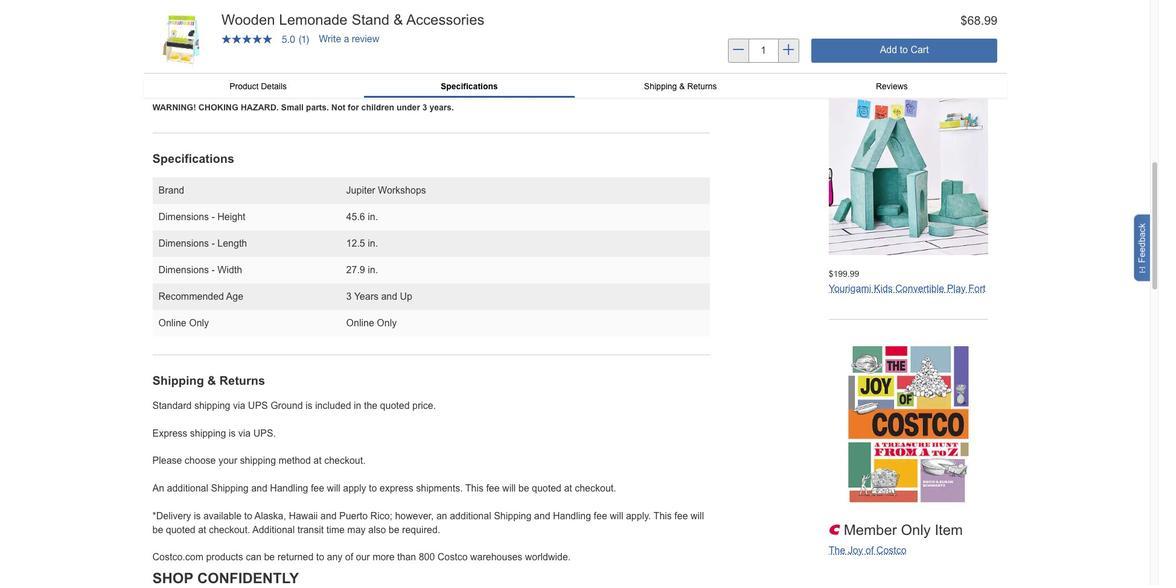 Task type: locate. For each thing, give the bounding box(es) containing it.
serving
[[175, 26, 204, 35]]

online only
[[159, 318, 209, 329], [346, 318, 397, 329]]

at
[[314, 456, 322, 467], [564, 484, 572, 494], [198, 525, 206, 536]]

in. right 27.9
[[368, 265, 378, 275]]

3 - from the top
[[212, 265, 215, 275]]

additional inside *delivery is available to alaska, hawaii and puerto rico; however, an additional shipping and handling fee will apply. this fee will be quoted at checkout. additional transit time may also be required.
[[450, 511, 491, 522]]

years
[[354, 292, 379, 302]]

in. for 45.6 in.
[[368, 212, 378, 222]]

only down 'recommended age' on the left of the page
[[189, 318, 209, 329]]

(1) inside (24) coins (1) loyalty card (1) serving jug (4) cups (4) straws (20) lemons
[[163, 26, 173, 35]]

1 horizontal spatial additional
[[450, 511, 491, 522]]

2 dimensions from the top
[[159, 239, 209, 249]]

0 vertical spatial returns
[[688, 81, 717, 91]]

5.0
[[282, 34, 295, 45]]

0 vertical spatial dimensions
[[159, 212, 209, 222]]

3 years and up
[[346, 292, 413, 302]]

2 horizontal spatial at
[[564, 484, 572, 494]]

via
[[233, 401, 245, 411], [238, 429, 251, 439]]

1 in. from the top
[[368, 212, 378, 222]]

2 (4) from the top
[[163, 50, 173, 60]]

online
[[159, 318, 186, 329], [346, 318, 374, 329]]

any
[[327, 553, 343, 563]]

under
[[397, 103, 420, 112]]

and left up
[[381, 292, 397, 302]]

0 horizontal spatial checkout.
[[209, 525, 250, 536]]

0 vertical spatial in.
[[368, 212, 378, 222]]

0 horizontal spatial shipping & returns
[[153, 375, 265, 388]]

farmers
[[868, 23, 904, 33]]

straws
[[175, 50, 201, 60]]

reviews
[[876, 81, 908, 91]]

- for width
[[212, 265, 215, 275]]

online down recommended
[[159, 318, 186, 329]]

1 horizontal spatial at
[[314, 456, 322, 467]]

shipping up express shipping is via ups.
[[194, 401, 230, 411]]

jupiter
[[346, 185, 375, 196]]

0 horizontal spatial quoted
[[166, 525, 195, 536]]

1 horizontal spatial only
[[377, 318, 397, 329]]

accessories inside wooden farmers market & accessories
[[829, 35, 881, 45]]

and down please choose your shipping method at checkout.
[[251, 484, 267, 494]]

of left our
[[345, 553, 353, 563]]

0 horizontal spatial is
[[194, 511, 201, 522]]

is up your
[[229, 429, 236, 439]]

0 horizontal spatial at
[[198, 525, 206, 536]]

0 horizontal spatial to
[[244, 511, 252, 522]]

$199.99
[[829, 270, 860, 279]]

0 vertical spatial handling
[[270, 484, 308, 494]]

1 horizontal spatial returns
[[688, 81, 717, 91]]

0 vertical spatial this
[[466, 484, 484, 494]]

to right apply
[[369, 484, 377, 494]]

1 vertical spatial accessories
[[829, 35, 881, 45]]

0 vertical spatial (4)
[[163, 38, 173, 47]]

1 - from the top
[[212, 212, 215, 222]]

3
[[423, 103, 427, 112], [346, 292, 352, 302]]

in. right 45.6
[[368, 212, 378, 222]]

kids
[[874, 284, 893, 294]]

express
[[380, 484, 414, 494]]

please
[[153, 456, 182, 467]]

of right joy
[[866, 546, 874, 556]]

online only down recommended
[[159, 318, 209, 329]]

via left ups.
[[238, 429, 251, 439]]

is
[[306, 401, 313, 411], [229, 429, 236, 439], [194, 511, 201, 522]]

this right apply.
[[654, 511, 672, 522]]

0 horizontal spatial online only
[[159, 318, 209, 329]]

800
[[419, 553, 435, 563]]

0 horizontal spatial costco
[[438, 553, 468, 563]]

shipping for express
[[190, 429, 226, 439]]

and up worldwide.
[[534, 511, 551, 522]]

market
[[906, 23, 936, 33]]

specifications up years.
[[441, 81, 498, 91]]

3 left years
[[346, 292, 352, 302]]

at inside *delivery is available to alaska, hawaii and puerto rico; however, an additional shipping and handling fee will apply. this fee will be quoted at checkout. additional transit time may also be required.
[[198, 525, 206, 536]]

this right shipments.
[[466, 484, 484, 494]]

1 horizontal spatial shipping & returns
[[644, 81, 717, 91]]

in. for 27.9 in.
[[368, 265, 378, 275]]

2 horizontal spatial quoted
[[532, 484, 562, 494]]

to left alaska, on the left bottom of the page
[[244, 511, 252, 522]]

1 vertical spatial handling
[[553, 511, 591, 522]]

0 vertical spatial -
[[212, 212, 215, 222]]

and
[[381, 292, 397, 302], [251, 484, 267, 494], [321, 511, 337, 522], [534, 511, 551, 522]]

1 horizontal spatial this
[[654, 511, 672, 522]]

shipping
[[194, 401, 230, 411], [190, 429, 226, 439], [240, 456, 276, 467]]

dimensions up recommended
[[159, 265, 209, 275]]

None button
[[812, 38, 998, 63]]

12.5
[[346, 239, 365, 249]]

0 horizontal spatial accessories
[[407, 11, 485, 28]]

3 dimensions from the top
[[159, 265, 209, 275]]

warning! choking hazard. small parts. not for children under 3 years.
[[153, 103, 454, 112]]

0 vertical spatial via
[[233, 401, 245, 411]]

dimensions down brand
[[159, 212, 209, 222]]

1 horizontal spatial handling
[[553, 511, 591, 522]]

0 vertical spatial to
[[369, 484, 377, 494]]

returns
[[688, 81, 717, 91], [220, 375, 265, 388]]

specifications
[[441, 81, 498, 91], [153, 152, 234, 166]]

1 vertical spatial in.
[[368, 239, 378, 249]]

hazard.
[[241, 103, 279, 112]]

shipping & returns link
[[575, 79, 787, 93]]

0 vertical spatial additional
[[167, 484, 208, 494]]

0 vertical spatial accessories
[[407, 11, 485, 28]]

1 vertical spatial shipping
[[190, 429, 226, 439]]

available
[[204, 511, 242, 522]]

dimensions - length
[[159, 239, 247, 249]]

2 in. from the top
[[368, 239, 378, 249]]

shipping up choose
[[190, 429, 226, 439]]

lemonade
[[279, 11, 348, 28]]

*delivery is available to alaska, hawaii and puerto rico; however, an additional shipping and handling fee will apply. this fee will be quoted at checkout. additional transit time may also be required.
[[153, 511, 704, 536]]

wooden right jug
[[221, 11, 275, 28]]

lemons
[[180, 62, 210, 72]]

0 vertical spatial at
[[314, 456, 322, 467]]

3 right under
[[423, 103, 427, 112]]

dimensions up the dimensions - width
[[159, 239, 209, 249]]

shipments.
[[416, 484, 463, 494]]

online down years
[[346, 318, 374, 329]]

1 (4) from the top
[[163, 38, 173, 47]]

1 horizontal spatial 3
[[423, 103, 427, 112]]

choose
[[185, 456, 216, 467]]

to left "any"
[[316, 553, 324, 563]]

0 vertical spatial shipping & returns
[[644, 81, 717, 91]]

costco down the member only item
[[877, 546, 907, 556]]

1 vertical spatial additional
[[450, 511, 491, 522]]

1 horizontal spatial is
[[229, 429, 236, 439]]

2 vertical spatial to
[[316, 553, 324, 563]]

in.
[[368, 212, 378, 222], [368, 239, 378, 249], [368, 265, 378, 275]]

(4) left cups
[[163, 38, 173, 47]]

wooden inside wooden farmers market & accessories
[[829, 23, 865, 33]]

(24) coins (1) loyalty card (1) serving jug (4) cups (4) straws (20) lemons
[[163, 2, 223, 72]]

fort
[[969, 284, 986, 294]]

0 horizontal spatial handling
[[270, 484, 308, 494]]

specifications link
[[364, 79, 575, 96]]

in. right 12.5
[[368, 239, 378, 249]]

1 vertical spatial (4)
[[163, 50, 173, 60]]

3 in. from the top
[[368, 265, 378, 275]]

(1) right 5.0
[[299, 34, 309, 45]]

to inside *delivery is available to alaska, hawaii and puerto rico; however, an additional shipping and handling fee will apply. this fee will be quoted at checkout. additional transit time may also be required.
[[244, 511, 252, 522]]

0 horizontal spatial only
[[189, 318, 209, 329]]

2 vertical spatial dimensions
[[159, 265, 209, 275]]

2 vertical spatial checkout.
[[209, 525, 250, 536]]

12.5 in.
[[346, 239, 378, 249]]

1 vertical spatial via
[[238, 429, 251, 439]]

1 vertical spatial -
[[212, 239, 215, 249]]

only down 3 years and up
[[377, 318, 397, 329]]

not
[[331, 103, 346, 112]]

- for length
[[212, 239, 215, 249]]

0 vertical spatial checkout.
[[324, 456, 366, 467]]

1 horizontal spatial to
[[316, 553, 324, 563]]

(20)
[[163, 62, 178, 72]]

than
[[397, 553, 416, 563]]

online only down years
[[346, 318, 397, 329]]

only
[[189, 318, 209, 329], [377, 318, 397, 329], [901, 522, 931, 539]]

2 vertical spatial is
[[194, 511, 201, 522]]

shipping down ups.
[[240, 456, 276, 467]]

(1) down (1) loyalty
[[163, 26, 173, 35]]

wooden left farmers
[[829, 23, 865, 33]]

play
[[947, 284, 966, 294]]

1 vertical spatial this
[[654, 511, 672, 522]]

via left ups
[[233, 401, 245, 411]]

1 horizontal spatial specifications
[[441, 81, 498, 91]]

handling down method
[[270, 484, 308, 494]]

is right ground
[[306, 401, 313, 411]]

2 vertical spatial quoted
[[166, 525, 195, 536]]

0 horizontal spatial returns
[[220, 375, 265, 388]]

dimensions - width
[[159, 265, 242, 275]]

and up time
[[321, 511, 337, 522]]

1 vertical spatial at
[[564, 484, 572, 494]]

1 vertical spatial is
[[229, 429, 236, 439]]

2 horizontal spatial is
[[306, 401, 313, 411]]

0 vertical spatial is
[[306, 401, 313, 411]]

1 vertical spatial dimensions
[[159, 239, 209, 249]]

only left item
[[901, 522, 931, 539]]

fee right apply.
[[675, 511, 688, 522]]

2 - from the top
[[212, 239, 215, 249]]

- left width
[[212, 265, 215, 275]]

wooden
[[221, 11, 275, 28], [829, 23, 865, 33]]

0 horizontal spatial online
[[159, 318, 186, 329]]

feedback
[[1137, 224, 1148, 263]]

- left "height"
[[212, 212, 215, 222]]

1 horizontal spatial of
[[866, 546, 874, 556]]

price.
[[413, 401, 436, 411]]

accessories for wooden farmers market & accessories
[[829, 35, 881, 45]]

is inside *delivery is available to alaska, hawaii and puerto rico; however, an additional shipping and handling fee will apply. this fee will be quoted at checkout. additional transit time may also be required.
[[194, 511, 201, 522]]

1 horizontal spatial costco
[[877, 546, 907, 556]]

0 horizontal spatial specifications
[[153, 152, 234, 166]]

additional
[[252, 525, 295, 536]]

age
[[226, 292, 243, 302]]

(4) up (20)
[[163, 50, 173, 60]]

is left available
[[194, 511, 201, 522]]

please choose your shipping method at checkout.
[[153, 456, 366, 467]]

this inside *delivery is available to alaska, hawaii and puerto rico; however, an additional shipping and handling fee will apply. this fee will be quoted at checkout. additional transit time may also be required.
[[654, 511, 672, 522]]

jupiter workshops
[[346, 185, 426, 196]]

wooden for wooden farmers market & accessories
[[829, 23, 865, 33]]

handling up worldwide.
[[553, 511, 591, 522]]

0 horizontal spatial 3
[[346, 292, 352, 302]]

length
[[218, 239, 247, 249]]

&
[[394, 11, 403, 28], [938, 23, 945, 33], [680, 81, 685, 91], [208, 375, 216, 388]]

an
[[437, 511, 447, 522]]

0 vertical spatial shipping
[[194, 401, 230, 411]]

product details link
[[153, 79, 364, 93]]

0 horizontal spatial wooden
[[221, 11, 275, 28]]

1 horizontal spatial quoted
[[380, 401, 410, 411]]

returned
[[278, 553, 314, 563]]

2 vertical spatial in.
[[368, 265, 378, 275]]

1 horizontal spatial accessories
[[829, 35, 881, 45]]

1 horizontal spatial wooden
[[829, 23, 865, 33]]

shipping & returns
[[644, 81, 717, 91], [153, 375, 265, 388]]

0 horizontal spatial (1)
[[163, 26, 173, 35]]

2 vertical spatial at
[[198, 525, 206, 536]]

1 dimensions from the top
[[159, 212, 209, 222]]

1 horizontal spatial checkout.
[[324, 456, 366, 467]]

- left length
[[212, 239, 215, 249]]

costco right the 800
[[438, 553, 468, 563]]

2 vertical spatial -
[[212, 265, 215, 275]]

workshops
[[378, 185, 426, 196]]

1 horizontal spatial online only
[[346, 318, 397, 329]]

None telephone field
[[749, 38, 778, 63]]

2 horizontal spatial to
[[369, 484, 377, 494]]

- for height
[[212, 212, 215, 222]]

1 horizontal spatial online
[[346, 318, 374, 329]]

accessories
[[407, 11, 485, 28], [829, 35, 881, 45]]

be
[[519, 484, 529, 494], [153, 525, 163, 536], [389, 525, 400, 536], [264, 553, 275, 563]]

dimensions - height
[[159, 212, 246, 222]]

1 online only from the left
[[159, 318, 209, 329]]

jug
[[206, 26, 218, 35]]

write a review button
[[319, 33, 380, 44]]

specifications up brand
[[153, 152, 234, 166]]

1 vertical spatial checkout.
[[575, 484, 616, 494]]

2 online from the left
[[346, 318, 374, 329]]

puerto
[[339, 511, 368, 522]]

children
[[362, 103, 394, 112]]

0 vertical spatial 3
[[423, 103, 427, 112]]

1 vertical spatial to
[[244, 511, 252, 522]]



Task type: describe. For each thing, give the bounding box(es) containing it.
the joy of costco image
[[829, 345, 989, 505]]

details
[[261, 81, 287, 91]]

coins
[[180, 2, 202, 11]]

recommended age
[[159, 292, 243, 302]]

write a review
[[319, 33, 380, 44]]

5.0 (1)
[[282, 34, 309, 45]]

member
[[844, 522, 897, 539]]

ups.
[[253, 429, 276, 439]]

45.6
[[346, 212, 365, 222]]

quoted inside *delivery is available to alaska, hawaii and puerto rico; however, an additional shipping and handling fee will apply. this fee will be quoted at checkout. additional transit time may also be required.
[[166, 525, 195, 536]]

express shipping is via ups.
[[153, 429, 276, 439]]

for
[[348, 103, 359, 112]]

write
[[319, 33, 341, 44]]

2 horizontal spatial only
[[901, 522, 931, 539]]

item
[[935, 522, 963, 539]]

wooden lemonade stand & accessories
[[221, 11, 485, 28]]

product details
[[230, 81, 287, 91]]

choking
[[199, 103, 238, 112]]

reviews link
[[787, 79, 998, 93]]

recommended
[[159, 292, 224, 302]]

joy
[[848, 546, 863, 556]]

2 vertical spatial shipping
[[240, 456, 276, 467]]

the
[[829, 546, 846, 556]]

1 vertical spatial specifications
[[153, 152, 234, 166]]

time
[[327, 525, 345, 536]]

0 horizontal spatial additional
[[167, 484, 208, 494]]

27.9 in.
[[346, 265, 378, 275]]

accessories for wooden lemonade stand & accessories
[[407, 11, 485, 28]]

card
[[205, 14, 223, 23]]

wooden farmers market & accessories
[[829, 23, 945, 45]]

dimensions for dimensions - height
[[159, 212, 209, 222]]

cups
[[175, 38, 195, 47]]

standard shipping via ups ground is included in the quoted price.
[[153, 401, 436, 411]]

products
[[206, 553, 243, 563]]

1 vertical spatial returns
[[220, 375, 265, 388]]

1 vertical spatial quoted
[[532, 484, 562, 494]]

method
[[279, 456, 311, 467]]

standard
[[153, 401, 192, 411]]

2 online only from the left
[[346, 318, 397, 329]]

2 horizontal spatial checkout.
[[575, 484, 616, 494]]

$
[[961, 14, 968, 27]]

rico;
[[371, 511, 393, 522]]

apply
[[343, 484, 366, 494]]

can
[[246, 553, 262, 563]]

our
[[356, 553, 370, 563]]

1 horizontal spatial (1)
[[299, 34, 309, 45]]

27.9
[[346, 265, 365, 275]]

in. for 12.5 in.
[[368, 239, 378, 249]]

(24)
[[163, 2, 178, 11]]

fee up hawaii
[[311, 484, 324, 494]]

& inside wooden farmers market & accessories
[[938, 23, 945, 33]]

a
[[344, 33, 349, 44]]

more
[[373, 553, 395, 563]]

warning!
[[153, 103, 196, 112]]

feedback link
[[1134, 214, 1155, 282]]

dimensions for dimensions - width
[[159, 265, 209, 275]]

0 horizontal spatial of
[[345, 553, 353, 563]]

45.6 in.
[[346, 212, 378, 222]]

0 vertical spatial quoted
[[380, 401, 410, 411]]

an
[[153, 484, 164, 494]]

ground
[[271, 401, 303, 411]]

yourigami kids convertible play fort image
[[829, 96, 989, 256]]

shipping inside *delivery is available to alaska, hawaii and puerto rico; however, an additional shipping and handling fee will apply. this fee will be quoted at checkout. additional transit time may also be required.
[[494, 511, 532, 522]]

convertible
[[896, 284, 945, 294]]

costco.com products can be returned to any of our more than 800 costco warehouses worldwide.
[[153, 553, 571, 563]]

*delivery
[[153, 511, 191, 522]]

dimensions for dimensions - length
[[159, 239, 209, 249]]

an additional shipping and handling fee will apply to express shipments. this fee will be quoted at checkout.
[[153, 484, 616, 494]]

1 online from the left
[[159, 318, 186, 329]]

width
[[218, 265, 242, 275]]

years.
[[430, 103, 454, 112]]

fee left apply.
[[594, 511, 607, 522]]

however,
[[395, 511, 434, 522]]

worldwide.
[[525, 553, 571, 563]]

0 vertical spatial specifications
[[441, 81, 498, 91]]

warehouses
[[470, 553, 523, 563]]

hawaii
[[289, 511, 318, 522]]

may
[[347, 525, 366, 536]]

the
[[364, 401, 378, 411]]

wooden for wooden lemonade stand & accessories
[[221, 11, 275, 28]]

checkout. inside *delivery is available to alaska, hawaii and puerto rico; however, an additional shipping and handling fee will apply. this fee will be quoted at checkout. additional transit time may also be required.
[[209, 525, 250, 536]]

express
[[153, 429, 187, 439]]

yourigami kids convertible play fort link
[[829, 284, 986, 294]]

member only item
[[844, 522, 963, 539]]

review
[[352, 33, 380, 44]]

the joy of costco link
[[829, 546, 907, 556]]

shipping for standard
[[194, 401, 230, 411]]

wooden lemonade stand & accessories image
[[153, 12, 209, 69]]

$199.99 yourigami kids convertible play fort
[[829, 270, 986, 294]]

0 horizontal spatial this
[[466, 484, 484, 494]]

transit
[[298, 525, 324, 536]]

required.
[[402, 525, 440, 536]]

handling inside *delivery is available to alaska, hawaii and puerto rico; however, an additional shipping and handling fee will apply. this fee will be quoted at checkout. additional transit time may also be required.
[[553, 511, 591, 522]]

apply.
[[626, 511, 651, 522]]

yourigami
[[829, 284, 872, 294]]

product
[[230, 81, 259, 91]]

costco.com
[[153, 553, 204, 563]]

1 vertical spatial shipping & returns
[[153, 375, 265, 388]]

brand
[[159, 185, 184, 196]]

included
[[315, 401, 351, 411]]

small
[[281, 103, 304, 112]]

1 vertical spatial 3
[[346, 292, 352, 302]]

the joy of costco
[[829, 546, 907, 556]]

fee right shipments.
[[486, 484, 500, 494]]



Task type: vqa. For each thing, say whether or not it's contained in the screenshot.


